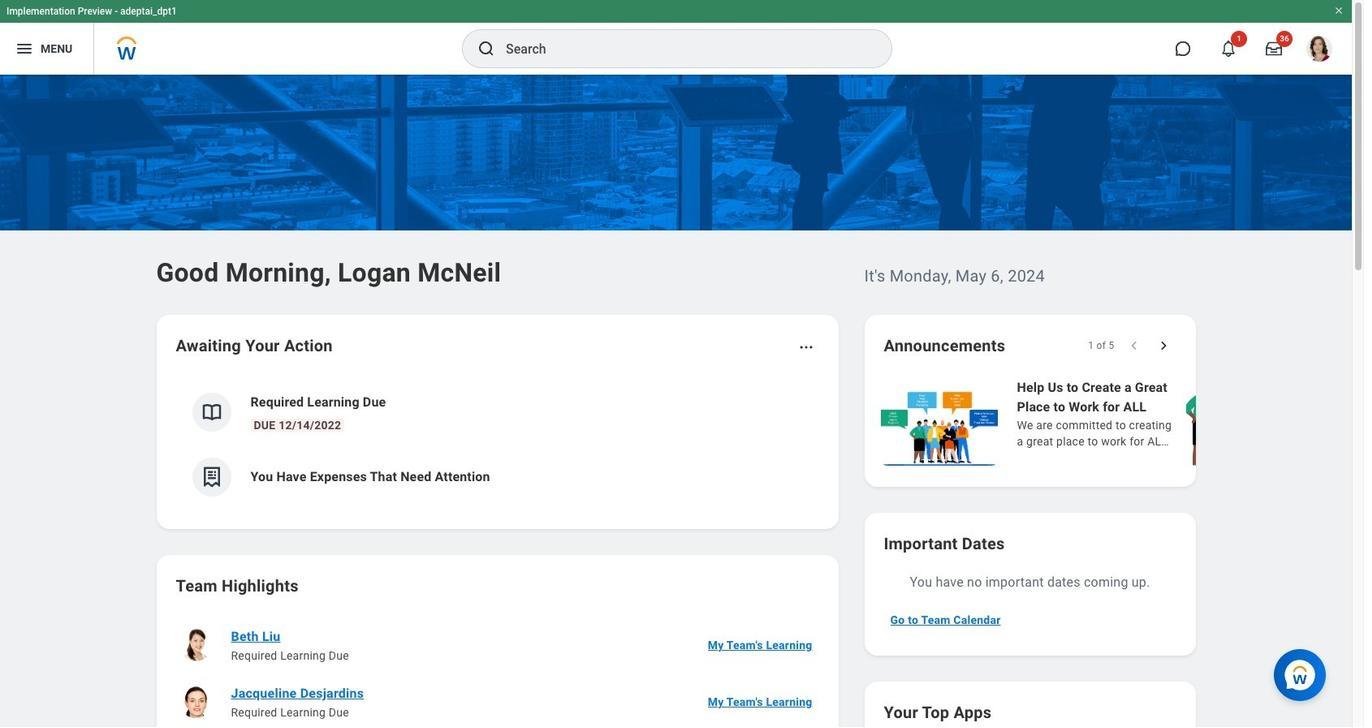Task type: vqa. For each thing, say whether or not it's contained in the screenshot.
media mylearning icon
no



Task type: locate. For each thing, give the bounding box(es) containing it.
status
[[1089, 340, 1115, 353]]

banner
[[0, 0, 1352, 75]]

main content
[[0, 75, 1365, 728]]

notifications large image
[[1221, 41, 1237, 57]]

list
[[878, 377, 1365, 468], [176, 380, 819, 510], [176, 617, 819, 728]]

justify image
[[15, 39, 34, 58]]

search image
[[477, 39, 496, 58]]



Task type: describe. For each thing, give the bounding box(es) containing it.
chevron left small image
[[1126, 338, 1142, 354]]

profile logan mcneil image
[[1307, 36, 1333, 65]]

book open image
[[199, 400, 224, 425]]

dashboard expenses image
[[199, 465, 224, 490]]

inbox large image
[[1266, 41, 1283, 57]]

Search Workday  search field
[[506, 31, 859, 67]]

close environment banner image
[[1334, 6, 1344, 15]]

related actions image
[[798, 340, 814, 356]]

chevron right small image
[[1155, 338, 1172, 354]]



